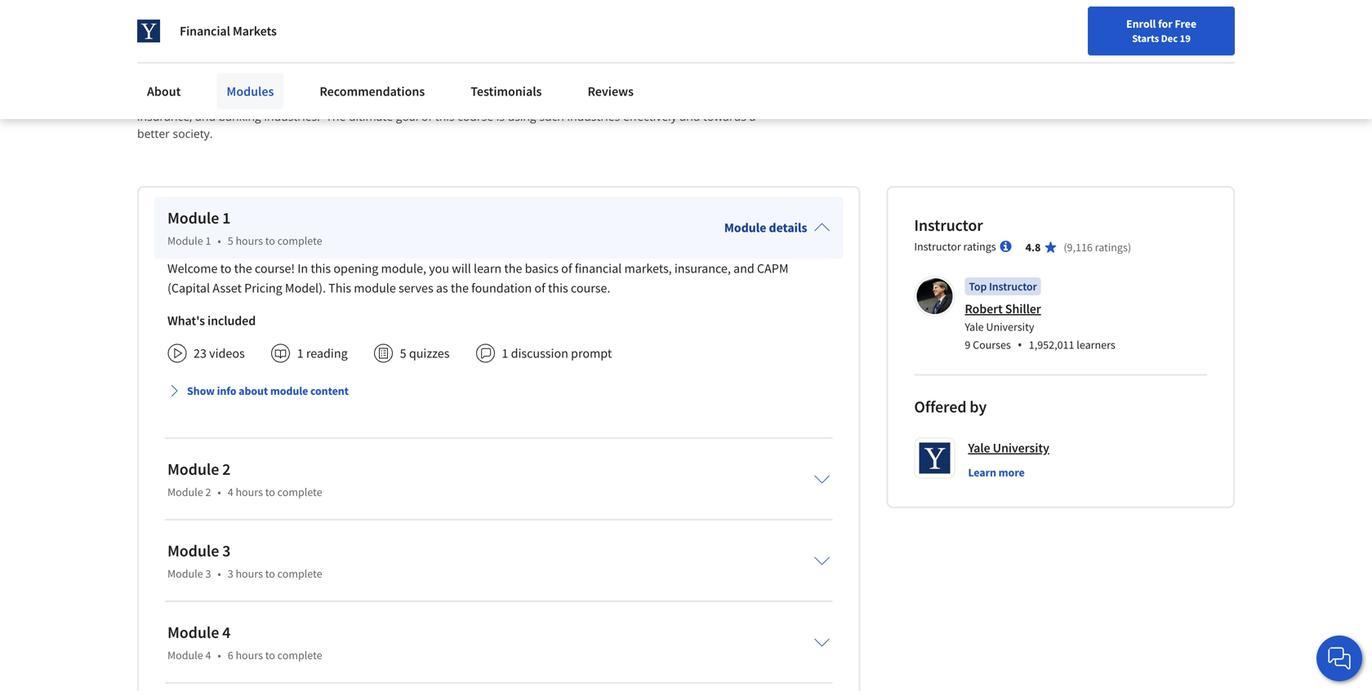 Task type: vqa. For each thing, say whether or not it's contained in the screenshot.
Take charge of your career with an online degree
no



Task type: describe. For each thing, give the bounding box(es) containing it.
capm
[[757, 261, 788, 277]]

and up prospects
[[644, 57, 664, 73]]

learn
[[968, 466, 996, 480]]

skills.
[[356, 74, 385, 90]]

module inside "welcome to the course! in this opening module, you will learn the basics of financial markets, insurance, and capm (capital asset pricing model). this module serves as the foundation of this course."
[[354, 280, 396, 297]]

as
[[436, 280, 448, 297]]

instructor ratings
[[914, 239, 996, 254]]

)
[[1128, 240, 1131, 255]]

the up industries
[[574, 92, 592, 107]]

an overview of the ideas, methods, and institutions that permit human society to manage risks and foster enterprise. emphasis on financially-savvy leadership skills. description of practices today and analysis of prospects for the future. introduction to risk management and behavioral finance principles to understand the real-world functioning of securities, insurance, and banking industries.  the ultimate goal of this course is using such industries effectively and towards a better society.
[[137, 57, 786, 141]]

that
[[412, 57, 434, 73]]

complete for module 2
[[277, 485, 322, 500]]

ultimate
[[349, 109, 393, 124]]

learn more button
[[968, 465, 1025, 481]]

asset
[[213, 280, 242, 297]]

institutions
[[350, 57, 409, 73]]

and down functioning
[[680, 109, 700, 124]]

1 discussion prompt
[[502, 346, 612, 362]]

towards
[[703, 109, 746, 124]]

1 up asset on the left of the page
[[222, 208, 231, 228]]

university inside top instructor robert shiller yale university 9 courses • 1,952,011 learners
[[986, 320, 1034, 335]]

enterprise.
[[701, 57, 759, 73]]

0 horizontal spatial ratings
[[963, 239, 996, 254]]

instructor for instructor
[[914, 215, 983, 236]]

enroll for free starts dec 19
[[1126, 16, 1196, 45]]

testimonials
[[471, 83, 542, 100]]

in
[[339, 8, 358, 37]]

today
[[516, 74, 547, 90]]

about
[[239, 384, 268, 399]]

for inside an overview of the ideas, methods, and institutions that permit human society to manage risks and foster enterprise. emphasis on financially-savvy leadership skills. description of practices today and analysis of prospects for the future. introduction to risk management and behavioral finance principles to understand the real-world functioning of securities, insurance, and banking industries.  the ultimate goal of this course is using such industries effectively and towards a better society.
[[687, 74, 703, 90]]

about link
[[137, 74, 191, 109]]

1 vertical spatial 4
[[222, 623, 231, 643]]

9,116
[[1067, 240, 1093, 255]]

1 up welcome on the top of page
[[205, 234, 211, 248]]

this down the basics
[[548, 280, 568, 297]]

recommendations
[[320, 83, 425, 100]]

1 horizontal spatial ratings
[[1095, 240, 1128, 255]]

securities,
[[729, 92, 783, 107]]

insurance, inside an overview of the ideas, methods, and institutions that permit human society to manage risks and foster enterprise. emphasis on financially-savvy leadership skills. description of practices today and analysis of prospects for the future. introduction to risk management and behavioral finance principles to understand the real-world functioning of securities, insurance, and banking industries.  the ultimate goal of this course is using such industries effectively and towards a better society.
[[137, 109, 192, 124]]

discussion
[[511, 346, 568, 362]]

and up understand
[[550, 74, 570, 90]]

foundation
[[471, 280, 532, 297]]

robert shiller image
[[917, 279, 953, 315]]

banking
[[219, 109, 261, 124]]

5 quizzes
[[400, 346, 450, 362]]

1 vertical spatial 2
[[205, 485, 211, 500]]

insurance, inside "welcome to the course! in this opening module, you will learn the basics of financial markets, insurance, and capm (capital asset pricing model). this module serves as the foundation of this course."
[[674, 261, 731, 277]]

leadership
[[297, 74, 353, 90]]

financial
[[575, 261, 622, 277]]

this right in
[[362, 8, 399, 37]]

1 reading
[[297, 346, 348, 362]]

(capital
[[167, 280, 210, 297]]

dec
[[1161, 32, 1178, 45]]

of down risks
[[618, 74, 629, 90]]

this inside an overview of the ideas, methods, and institutions that permit human society to manage risks and foster enterprise. emphasis on financially-savvy leadership skills. description of practices today and analysis of prospects for the future. introduction to risk management and behavioral finance principles to understand the real-world functioning of securities, insurance, and banking industries.  the ultimate goal of this course is using such industries effectively and towards a better society.
[[435, 109, 454, 124]]

of up the towards
[[716, 92, 726, 107]]

about
[[147, 83, 181, 100]]

starts
[[1132, 32, 1159, 45]]

for inside the enroll for free starts dec 19
[[1158, 16, 1173, 31]]

top
[[969, 279, 987, 294]]

module inside dropdown button
[[270, 384, 308, 399]]

to inside module 4 module 4 • 6 hours to complete
[[265, 649, 275, 663]]

ideas,
[[239, 57, 270, 73]]

yale university image
[[137, 20, 160, 42]]

show info about module content
[[187, 384, 349, 399]]

• for 2
[[218, 485, 221, 500]]

methods,
[[273, 57, 323, 73]]

modules link
[[217, 74, 284, 109]]

yale inside top instructor robert shiller yale university 9 courses • 1,952,011 learners
[[965, 320, 984, 335]]

savvy
[[265, 74, 294, 90]]

learn more
[[968, 466, 1025, 480]]

19
[[1180, 32, 1191, 45]]

welcome
[[167, 261, 218, 277]]

behavioral
[[340, 92, 396, 107]]

videos
[[209, 346, 245, 362]]

• inside top instructor robert shiller yale university 9 courses • 1,952,011 learners
[[1017, 336, 1022, 354]]

robert shiller link
[[965, 301, 1041, 317]]

learn
[[474, 261, 502, 277]]

yale university link
[[968, 438, 1049, 458]]

hours for 3
[[236, 567, 263, 582]]

financially-
[[208, 74, 265, 90]]

on
[[191, 74, 205, 90]]

basics
[[525, 261, 559, 277]]

1 left discussion
[[502, 346, 508, 362]]

such
[[539, 109, 564, 124]]

recommendations link
[[310, 74, 435, 109]]

modules
[[250, 8, 335, 37]]

included
[[207, 313, 256, 329]]

of down finance on the top
[[421, 109, 432, 124]]

real-
[[595, 92, 619, 107]]

the down enterprise.
[[706, 74, 723, 90]]

management
[[242, 92, 313, 107]]

show
[[187, 384, 215, 399]]

effectively
[[623, 109, 677, 124]]

more
[[999, 466, 1025, 480]]

1 vertical spatial university
[[993, 440, 1049, 457]]

complete for module 3
[[277, 567, 322, 582]]

modules
[[227, 83, 274, 100]]

is
[[496, 109, 505, 124]]

info
[[217, 384, 236, 399]]

understand
[[509, 92, 571, 107]]

complete for module 1
[[277, 234, 322, 248]]

markets,
[[624, 261, 672, 277]]

serves
[[399, 280, 433, 297]]

and up society.
[[195, 109, 216, 124]]

and down "leadership" at the left top
[[316, 92, 337, 107]]

the right as
[[451, 280, 469, 297]]

a
[[749, 109, 756, 124]]

0 vertical spatial 2
[[222, 460, 231, 480]]

description
[[388, 74, 449, 90]]

society.
[[173, 126, 213, 141]]

society
[[516, 57, 553, 73]]

23
[[194, 346, 207, 362]]



Task type: locate. For each thing, give the bounding box(es) containing it.
top instructor robert shiller yale university 9 courses • 1,952,011 learners
[[965, 279, 1115, 354]]

0 vertical spatial instructor
[[914, 215, 983, 236]]

and up "leadership" at the left top
[[326, 57, 347, 73]]

instructor
[[914, 215, 983, 236], [914, 239, 961, 254], [989, 279, 1037, 294]]

hours for 4
[[236, 649, 263, 663]]

2 down the info
[[222, 460, 231, 480]]

enroll
[[1126, 16, 1156, 31]]

of down the basics
[[534, 280, 545, 297]]

complete for module 4
[[277, 649, 322, 663]]

hours
[[236, 234, 263, 248], [236, 485, 263, 500], [236, 567, 263, 582], [236, 649, 263, 663]]

you
[[429, 261, 449, 277]]

introduction
[[137, 92, 203, 107]]

hours inside module 1 module 1 • 5 hours to complete
[[236, 234, 263, 248]]

9
[[965, 338, 970, 353]]

and
[[326, 57, 347, 73], [644, 57, 664, 73], [550, 74, 570, 90], [316, 92, 337, 107], [195, 109, 216, 124], [680, 109, 700, 124], [733, 261, 754, 277]]

• inside module 3 module 3 • 3 hours to complete
[[218, 567, 221, 582]]

• for 4
[[218, 649, 221, 663]]

complete inside the module 2 module 2 • 4 hours to complete
[[277, 485, 322, 500]]

5 left quizzes on the left
[[400, 346, 406, 362]]

model).
[[285, 280, 326, 297]]

hours up module 4 module 4 • 6 hours to complete
[[236, 567, 263, 582]]

opening
[[333, 261, 378, 277]]

course.
[[571, 280, 610, 297]]

module down opening in the left top of the page
[[354, 280, 396, 297]]

module right about
[[270, 384, 308, 399]]

what's
[[167, 313, 205, 329]]

to up module 3 module 3 • 3 hours to complete
[[265, 485, 275, 500]]

instructor inside top instructor robert shiller yale university 9 courses • 1,952,011 learners
[[989, 279, 1037, 294]]

financial markets
[[180, 23, 277, 39]]

yale
[[965, 320, 984, 335], [968, 440, 990, 457]]

0 vertical spatial 5
[[228, 234, 233, 248]]

course!
[[255, 261, 295, 277]]

hours for 2
[[236, 485, 263, 500]]

1 horizontal spatial insurance,
[[674, 261, 731, 277]]

the up asset on the left of the page
[[234, 261, 252, 277]]

industries
[[567, 109, 620, 124]]

permit
[[437, 57, 472, 73]]

module
[[167, 208, 219, 228], [724, 220, 766, 236], [167, 234, 203, 248], [167, 460, 219, 480], [167, 485, 203, 500], [167, 541, 219, 562], [167, 567, 203, 582], [167, 623, 219, 643], [167, 649, 203, 663]]

1 vertical spatial yale
[[968, 440, 990, 457]]

university down robert shiller 'link'
[[986, 320, 1034, 335]]

english button
[[1029, 0, 1128, 53]]

better
[[137, 126, 170, 141]]

hours inside module 3 module 3 • 3 hours to complete
[[236, 567, 263, 582]]

0 vertical spatial 4
[[228, 485, 233, 500]]

welcome to the course! in this opening module, you will learn the basics of financial markets, insurance, and capm (capital asset pricing model). this module serves as the foundation of this course.
[[167, 261, 788, 297]]

• right courses
[[1017, 336, 1022, 354]]

show notifications image
[[1152, 20, 1171, 40]]

to inside module 1 module 1 • 5 hours to complete
[[265, 234, 275, 248]]

prompt
[[571, 346, 612, 362]]

using
[[508, 109, 536, 124]]

hours inside module 4 module 4 • 6 hours to complete
[[236, 649, 263, 663]]

• inside the module 2 module 2 • 4 hours to complete
[[218, 485, 221, 500]]

4.8
[[1025, 240, 1041, 255]]

offered
[[914, 397, 966, 418]]

principles
[[441, 92, 493, 107]]

ratings
[[963, 239, 996, 254], [1095, 240, 1128, 255]]

0 vertical spatial course
[[403, 8, 468, 37]]

free
[[1175, 16, 1196, 31]]

module 4 module 4 • 6 hours to complete
[[167, 623, 322, 663]]

4 complete from the top
[[277, 649, 322, 663]]

hours up module 3 module 3 • 3 hours to complete
[[236, 485, 263, 500]]

1 hours from the top
[[236, 234, 263, 248]]

0 horizontal spatial module
[[270, 384, 308, 399]]

2 vertical spatial 4
[[205, 649, 211, 663]]

0 vertical spatial university
[[986, 320, 1034, 335]]

instructor up robert shiller 'link'
[[989, 279, 1037, 294]]

1 horizontal spatial 5
[[400, 346, 406, 362]]

4 up module 3 module 3 • 3 hours to complete
[[228, 485, 233, 500]]

• for 3
[[218, 567, 221, 582]]

yale university
[[968, 440, 1049, 457]]

yale up 9
[[965, 320, 984, 335]]

details
[[769, 220, 807, 236]]

23 videos
[[194, 346, 245, 362]]

the up financially-
[[219, 57, 236, 73]]

1 vertical spatial for
[[687, 74, 703, 90]]

hours for 1
[[236, 234, 263, 248]]

4 up 6
[[222, 623, 231, 643]]

to inside "welcome to the course! in this opening module, you will learn the basics of financial markets, insurance, and capm (capital asset pricing model). this module serves as the foundation of this course."
[[220, 261, 232, 277]]

this right "in"
[[311, 261, 331, 277]]

0 horizontal spatial 5
[[228, 234, 233, 248]]

• inside module 4 module 4 • 6 hours to complete
[[218, 649, 221, 663]]

4 hours from the top
[[236, 649, 263, 663]]

4 left 6
[[205, 649, 211, 663]]

are
[[198, 8, 229, 37]]

module 1 module 1 • 5 hours to complete
[[167, 208, 322, 248]]

2 vertical spatial instructor
[[989, 279, 1037, 294]]

practices
[[466, 74, 514, 90]]

0 vertical spatial module
[[354, 280, 396, 297]]

4 inside the module 2 module 2 • 4 hours to complete
[[228, 485, 233, 500]]

course down principles
[[457, 109, 493, 124]]

1 vertical spatial instructor
[[914, 239, 961, 254]]

this down principles
[[435, 109, 454, 124]]

1,952,011
[[1029, 338, 1074, 353]]

hours up course!
[[236, 234, 263, 248]]

2 complete from the top
[[277, 485, 322, 500]]

1 vertical spatial insurance,
[[674, 261, 731, 277]]

complete inside module 4 module 4 • 6 hours to complete
[[277, 649, 322, 663]]

and inside "welcome to the course! in this opening module, you will learn the basics of financial markets, insurance, and capm (capital asset pricing model). this module serves as the foundation of this course."
[[733, 261, 754, 277]]

module,
[[381, 261, 426, 277]]

2 hours from the top
[[236, 485, 263, 500]]

complete inside module 1 module 1 • 5 hours to complete
[[277, 234, 322, 248]]

to right 6
[[265, 649, 275, 663]]

and left capm at the top right
[[733, 261, 754, 277]]

3
[[222, 541, 231, 562], [205, 567, 211, 582], [228, 567, 233, 582]]

hours inside the module 2 module 2 • 4 hours to complete
[[236, 485, 263, 500]]

instructor up the robert shiller "image"
[[914, 239, 961, 254]]

0 vertical spatial insurance,
[[137, 109, 192, 124]]

reviews link
[[578, 74, 644, 109]]

functioning
[[652, 92, 713, 107]]

chat with us image
[[1326, 646, 1352, 672]]

to up the is
[[496, 92, 506, 107]]

financial
[[180, 23, 230, 39]]

an
[[137, 57, 151, 73]]

0 vertical spatial yale
[[965, 320, 984, 335]]

of down "permit"
[[452, 74, 463, 90]]

this
[[362, 8, 399, 37], [435, 109, 454, 124], [311, 261, 331, 277], [548, 280, 568, 297]]

emphasis
[[137, 74, 188, 90]]

5 up asset on the left of the page
[[228, 234, 233, 248]]

will
[[452, 261, 471, 277]]

• for 1
[[218, 234, 221, 248]]

None search field
[[233, 10, 625, 43]]

insurance, right "markets,"
[[674, 261, 731, 277]]

goal
[[396, 109, 418, 124]]

1 vertical spatial module
[[270, 384, 308, 399]]

1 vertical spatial course
[[457, 109, 493, 124]]

for
[[1158, 16, 1173, 31], [687, 74, 703, 90]]

yale up learn
[[968, 440, 990, 457]]

3 complete from the top
[[277, 567, 322, 582]]

insurance, down introduction on the left top
[[137, 109, 192, 124]]

english
[[1059, 18, 1098, 35]]

module
[[354, 280, 396, 297], [270, 384, 308, 399]]

0 horizontal spatial 2
[[205, 485, 211, 500]]

• up module 4 module 4 • 6 hours to complete
[[218, 567, 221, 582]]

world
[[619, 92, 649, 107]]

module 2 module 2 • 4 hours to complete
[[167, 460, 322, 500]]

1 vertical spatial 5
[[400, 346, 406, 362]]

course up that
[[403, 8, 468, 37]]

for up dec
[[1158, 16, 1173, 31]]

risks
[[616, 57, 641, 73]]

1 horizontal spatial for
[[1158, 16, 1173, 31]]

to up module 4 module 4 • 6 hours to complete
[[265, 567, 275, 582]]

offered by
[[914, 397, 987, 418]]

show info about module content button
[[161, 377, 355, 406]]

instructor for instructor ratings
[[914, 239, 961, 254]]

3 hours from the top
[[236, 567, 263, 582]]

ratings up top
[[963, 239, 996, 254]]

by
[[970, 397, 987, 418]]

industries.
[[264, 109, 320, 124]]

1 left reading
[[297, 346, 304, 362]]

course inside an overview of the ideas, methods, and institutions that permit human society to manage risks and foster enterprise. emphasis on financially-savvy leadership skills. description of practices today and analysis of prospects for the future. introduction to risk management and behavioral finance principles to understand the real-world functioning of securities, insurance, and banking industries.  the ultimate goal of this course is using such industries effectively and towards a better society.
[[457, 109, 493, 124]]

to
[[556, 57, 567, 73], [206, 92, 217, 107], [496, 92, 506, 107], [265, 234, 275, 248], [220, 261, 232, 277], [265, 485, 275, 500], [265, 567, 275, 582], [265, 649, 275, 663]]

complete inside module 3 module 3 • 3 hours to complete
[[277, 567, 322, 582]]

0 vertical spatial for
[[1158, 16, 1173, 31]]

for down foster
[[687, 74, 703, 90]]

0 horizontal spatial for
[[687, 74, 703, 90]]

to inside module 3 module 3 • 3 hours to complete
[[265, 567, 275, 582]]

analysis
[[573, 74, 615, 90]]

1 complete from the top
[[277, 234, 322, 248]]

the up the foundation
[[504, 261, 522, 277]]

to up course!
[[265, 234, 275, 248]]

of right the basics
[[561, 261, 572, 277]]

1 horizontal spatial 2
[[222, 460, 231, 480]]

there are 7 modules in this course
[[137, 8, 468, 37]]

what's included
[[167, 313, 256, 329]]

ratings right 9,116
[[1095, 240, 1128, 255]]

• up welcome on the top of page
[[218, 234, 221, 248]]

foster
[[667, 57, 698, 73]]

• inside module 1 module 1 • 5 hours to complete
[[218, 234, 221, 248]]

shiller
[[1005, 301, 1041, 317]]

1 horizontal spatial module
[[354, 280, 396, 297]]

• up module 3 module 3 • 3 hours to complete
[[218, 485, 221, 500]]

of up on
[[205, 57, 216, 73]]

(
[[1064, 240, 1067, 255]]

insurance,
[[137, 109, 192, 124], [674, 261, 731, 277]]

quizzes
[[409, 346, 450, 362]]

to up asset on the left of the page
[[220, 261, 232, 277]]

university up more
[[993, 440, 1049, 457]]

2 up module 3 module 3 • 3 hours to complete
[[205, 485, 211, 500]]

human
[[475, 57, 513, 73]]

to right society
[[556, 57, 567, 73]]

reviews
[[588, 83, 634, 100]]

0 horizontal spatial insurance,
[[137, 109, 192, 124]]

5 inside module 1 module 1 • 5 hours to complete
[[228, 234, 233, 248]]

to inside the module 2 module 2 • 4 hours to complete
[[265, 485, 275, 500]]

to left risk on the top of page
[[206, 92, 217, 107]]

• left 6
[[218, 649, 221, 663]]

instructor up instructor ratings
[[914, 215, 983, 236]]

6
[[228, 649, 233, 663]]

hours right 6
[[236, 649, 263, 663]]

learners
[[1077, 338, 1115, 353]]



